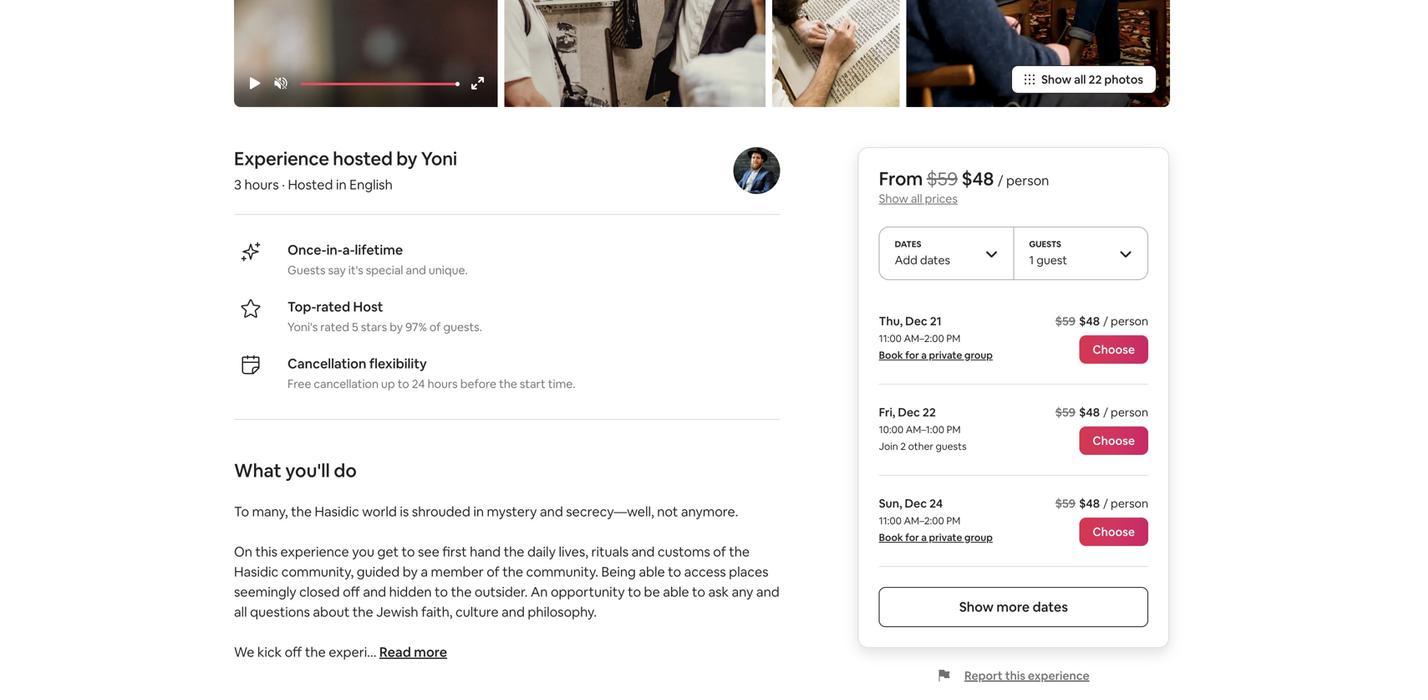 Task type: describe. For each thing, give the bounding box(es) containing it.
24 inside 'cancellation flexibility free cancellation up to 24 hours before the start time.'
[[412, 376, 425, 391]]

choose for 24
[[1093, 524, 1136, 539]]

community.
[[526, 563, 599, 580]]

a-
[[343, 241, 355, 258]]

guest
[[1037, 253, 1068, 268]]

pm for thu, dec 21
[[947, 332, 961, 345]]

all inside on this experience you get to see first hand the daily lives, rituals and customs of the hasidic community, guided by a member of the community. being able to access places seemingly closed off and hidden to the outsider. an opportunity to be able to ask any and all questions about the jewish faith, culture and philosophy.
[[234, 603, 247, 620]]

a for 24
[[922, 531, 927, 544]]

person for fri, dec 22
[[1111, 405, 1149, 420]]

daily
[[528, 543, 556, 560]]

you
[[352, 543, 375, 560]]

is
[[400, 503, 409, 520]]

the right many,
[[291, 503, 312, 520]]

read more button
[[380, 642, 447, 662]]

thu,
[[879, 314, 903, 329]]

the right about
[[353, 603, 373, 620]]

$48 inside from $59 $48 / person show all prices
[[962, 167, 994, 191]]

flexibility
[[369, 355, 427, 372]]

show for show all 22 photos
[[1042, 72, 1072, 87]]

being
[[602, 563, 636, 580]]

see
[[418, 543, 440, 560]]

experience for on
[[281, 543, 349, 560]]

person for thu, dec 21
[[1111, 314, 1149, 329]]

opportunity
[[551, 583, 625, 600]]

and down guided
[[363, 583, 386, 600]]

and up being
[[632, 543, 655, 560]]

$59 inside from $59 $48 / person show all prices
[[927, 167, 958, 191]]

lifetime
[[355, 241, 403, 258]]

report this experience
[[965, 668, 1090, 683]]

jewish
[[376, 603, 419, 620]]

secrecy—well,
[[566, 503, 655, 520]]

dates for show more dates
[[1033, 598, 1069, 615]]

the up the places at the bottom right of the page
[[729, 543, 750, 560]]

the down member
[[451, 583, 472, 600]]

guests inside once-in-a-lifetime guests say it's special and unique.
[[288, 263, 326, 278]]

0 vertical spatial able
[[639, 563, 665, 580]]

experience for report
[[1029, 668, 1090, 683]]

1 vertical spatial able
[[663, 583, 690, 600]]

special
[[366, 263, 403, 278]]

0 vertical spatial rated
[[316, 298, 351, 315]]

by inside on this experience you get to see first hand the daily lives, rituals and customs of the hasidic community, guided by a member of the community. being able to access places seemingly closed off and hidden to the outsider. an opportunity to be able to ask any and all questions about the jewish faith, culture and philosophy.
[[403, 563, 418, 580]]

the left daily
[[504, 543, 525, 560]]

/ for 21
[[1104, 314, 1109, 329]]

am–1:00
[[906, 423, 945, 436]]

to left ask
[[692, 583, 706, 600]]

21
[[931, 314, 942, 329]]

faith,
[[422, 603, 453, 620]]

report this experience button
[[938, 668, 1090, 683]]

free
[[288, 376, 311, 391]]

book for thu,
[[879, 349, 904, 362]]

group for 24
[[965, 531, 993, 544]]

choose for 21
[[1093, 342, 1136, 357]]

ask
[[709, 583, 729, 600]]

pm for fri, dec 22
[[947, 423, 961, 436]]

1 vertical spatial of
[[714, 543, 727, 560]]

22 for all
[[1089, 72, 1103, 87]]

questions
[[250, 603, 310, 620]]

customs
[[658, 543, 711, 560]]

cancellation flexibility free cancellation up to 24 hours before the start time.
[[288, 355, 576, 391]]

hidden
[[389, 583, 432, 600]]

you'll
[[286, 459, 330, 483]]

to right get
[[402, 543, 415, 560]]

for for thu,
[[906, 349, 920, 362]]

11:00 for thu,
[[879, 332, 902, 345]]

do
[[334, 459, 357, 483]]

mystery
[[487, 503, 537, 520]]

dec for fri,
[[898, 405, 921, 420]]

guided
[[357, 563, 400, 580]]

to down customs
[[668, 563, 682, 580]]

sun,
[[879, 496, 903, 511]]

guests inside guests 1 guest
[[1030, 239, 1062, 250]]

guests.
[[444, 319, 482, 334]]

top-rated host yoni's rated 5 stars by 97% of guests.
[[288, 298, 482, 334]]

report
[[965, 668, 1003, 683]]

5
[[352, 319, 359, 334]]

pm for sun, dec 24
[[947, 514, 961, 527]]

lives,
[[559, 543, 589, 560]]

cancellation
[[288, 355, 367, 372]]

person inside from $59 $48 / person show all prices
[[1007, 172, 1050, 189]]

about
[[313, 603, 350, 620]]

from $59 $48 / person show all prices
[[879, 167, 1050, 206]]

hosted
[[288, 176, 333, 193]]

2
[[901, 440, 907, 453]]

dates
[[895, 239, 922, 250]]

fri, dec 22 10:00 am–1:00 pm join 2 other guests
[[879, 405, 967, 453]]

hours inside 'cancellation flexibility free cancellation up to 24 hours before the start time.'
[[428, 376, 458, 391]]

sun, dec 24 11:00 am–2:00 pm book for a private group
[[879, 496, 993, 544]]

$59 for sun, dec 24
[[1056, 496, 1076, 511]]

kick
[[258, 643, 282, 661]]

choose link for fri, dec 22
[[1080, 426, 1149, 455]]

show for show more dates
[[960, 598, 994, 615]]

cancellation
[[314, 376, 379, 391]]

hasidic inside on this experience you get to see first hand the daily lives, rituals and customs of the hasidic community, guided by a member of the community. being able to access places seemingly closed off and hidden to the outsider. an opportunity to be able to ask any and all questions about the jewish faith, culture and philosophy.
[[234, 563, 279, 580]]

experience
[[234, 147, 329, 171]]

be
[[644, 583, 660, 600]]

choose link for thu, dec 21
[[1080, 335, 1149, 364]]

$59 $48 / person for thu, dec 21
[[1056, 314, 1149, 329]]

97%
[[406, 319, 427, 334]]

3
[[234, 176, 242, 193]]

by yoni
[[397, 147, 457, 171]]

outsider.
[[475, 583, 528, 600]]

top-
[[288, 298, 316, 315]]

all inside from $59 $48 / person show all prices
[[911, 191, 923, 206]]

guests
[[936, 440, 967, 453]]

once-in-a-lifetime guests say it's special and unique.
[[288, 241, 468, 278]]

and right any
[[757, 583, 780, 600]]

of inside the top-rated host yoni's rated 5 stars by 97% of guests.
[[430, 319, 441, 334]]

to inside 'cancellation flexibility free cancellation up to 24 hours before the start time.'
[[398, 376, 410, 391]]

prices
[[925, 191, 958, 206]]

book for a private group link for 21
[[879, 349, 993, 362]]

choose for 22
[[1093, 433, 1136, 448]]

the left experi…
[[305, 643, 326, 661]]

the inside 'cancellation flexibility free cancellation up to 24 hours before the start time.'
[[499, 376, 518, 391]]

to
[[234, 503, 249, 520]]

access
[[685, 563, 726, 580]]

show all prices button
[[879, 191, 958, 206]]

experience hosted by yoni 3 hours · hosted in english
[[234, 147, 457, 193]]

in for by yoni
[[336, 176, 347, 193]]

and down outsider.
[[502, 603, 525, 620]]

a inside on this experience you get to see first hand the daily lives, rituals and customs of the hasidic community, guided by a member of the community. being able to access places seemingly closed off and hidden to the outsider. an opportunity to be able to ask any and all questions about the jewish faith, culture and philosophy.
[[421, 563, 428, 580]]

rituals
[[592, 543, 629, 560]]

to many, the hasidic world is shrouded in mystery and secrecy—well, not anymore.
[[234, 503, 739, 520]]

say
[[328, 263, 346, 278]]

shrouded
[[412, 503, 471, 520]]

we
[[234, 643, 255, 661]]

up
[[381, 376, 395, 391]]

hours inside experience hosted by yoni 3 hours · hosted in english
[[245, 176, 279, 193]]

experi…
[[329, 643, 377, 661]]

world
[[362, 503, 397, 520]]



Task type: vqa. For each thing, say whether or not it's contained in the screenshot.
CHOOSE LINK corresponding to 22
yes



Task type: locate. For each thing, give the bounding box(es) containing it.
book inside thu, dec 21 11:00 am–2:00 pm book for a private group
[[879, 349, 904, 362]]

more right "read"
[[414, 643, 447, 661]]

dates
[[921, 253, 951, 268], [1033, 598, 1069, 615]]

all
[[1075, 72, 1087, 87], [911, 191, 923, 206], [234, 603, 247, 620]]

group inside sun, dec 24 11:00 am–2:00 pm book for a private group
[[965, 531, 993, 544]]

0 vertical spatial dates
[[921, 253, 951, 268]]

the left start
[[499, 376, 518, 391]]

able up be
[[639, 563, 665, 580]]

2 vertical spatial choose link
[[1080, 518, 1149, 546]]

$59 for fri, dec 22
[[1056, 405, 1076, 420]]

0 vertical spatial this
[[255, 543, 278, 560]]

show all 22 photos link
[[1012, 65, 1157, 94]]

1 vertical spatial a
[[922, 531, 927, 544]]

this for report
[[1006, 668, 1026, 683]]

2 private from the top
[[930, 531, 963, 544]]

dec for sun,
[[905, 496, 928, 511]]

hours left "·"
[[245, 176, 279, 193]]

$48 for 21
[[1080, 314, 1101, 329]]

1 $59 $48 / person from the top
[[1056, 314, 1149, 329]]

book for a private group link down 21 on the top of page
[[879, 349, 993, 362]]

1 vertical spatial pm
[[947, 423, 961, 436]]

experience up community,
[[281, 543, 349, 560]]

for for sun,
[[906, 531, 920, 544]]

am–2:00 inside thu, dec 21 11:00 am–2:00 pm book for a private group
[[904, 332, 945, 345]]

in
[[336, 176, 347, 193], [474, 503, 484, 520]]

2 vertical spatial pm
[[947, 514, 961, 527]]

guests 1 guest
[[1030, 239, 1068, 268]]

show inside from $59 $48 / person show all prices
[[879, 191, 909, 206]]

by left 97%
[[390, 319, 403, 334]]

1
[[1030, 253, 1035, 268]]

join
[[879, 440, 899, 453]]

and right the special on the left top of page
[[406, 263, 426, 278]]

0 vertical spatial guests
[[1030, 239, 1062, 250]]

all left prices on the right of page
[[911, 191, 923, 206]]

22 left photos
[[1089, 72, 1103, 87]]

11:00 for sun,
[[879, 514, 902, 527]]

able right be
[[663, 583, 690, 600]]

for inside thu, dec 21 11:00 am–2:00 pm book for a private group
[[906, 349, 920, 362]]

a inside sun, dec 24 11:00 am–2:00 pm book for a private group
[[922, 531, 927, 544]]

dec left 21 on the top of page
[[906, 314, 928, 329]]

show
[[1042, 72, 1072, 87], [879, 191, 909, 206], [960, 598, 994, 615]]

·
[[282, 176, 285, 193]]

0 horizontal spatial 22
[[923, 405, 936, 420]]

1 private from the top
[[930, 349, 963, 362]]

am–2:00 for 24
[[904, 514, 945, 527]]

closed
[[300, 583, 340, 600]]

0 vertical spatial 24
[[412, 376, 425, 391]]

1 vertical spatial by
[[403, 563, 418, 580]]

of down hand
[[487, 563, 500, 580]]

person for sun, dec 24
[[1111, 496, 1149, 511]]

0 vertical spatial in
[[336, 176, 347, 193]]

time.
[[548, 376, 576, 391]]

rated
[[316, 298, 351, 315], [320, 319, 350, 334]]

able
[[639, 563, 665, 580], [663, 583, 690, 600]]

1 horizontal spatial show
[[960, 598, 994, 615]]

1 vertical spatial choose
[[1093, 433, 1136, 448]]

11:00 inside thu, dec 21 11:00 am–2:00 pm book for a private group
[[879, 332, 902, 345]]

show all 22 photos
[[1042, 72, 1144, 87]]

pm inside thu, dec 21 11:00 am–2:00 pm book for a private group
[[947, 332, 961, 345]]

dec right sun,
[[905, 496, 928, 511]]

1 horizontal spatial 22
[[1089, 72, 1103, 87]]

11:00 down thu,
[[879, 332, 902, 345]]

am–2:00 inside sun, dec 24 11:00 am–2:00 pm book for a private group
[[904, 514, 945, 527]]

dec inside thu, dec 21 11:00 am–2:00 pm book for a private group
[[906, 314, 928, 329]]

10:00
[[879, 423, 904, 436]]

1 11:00 from the top
[[879, 332, 902, 345]]

english
[[350, 176, 393, 193]]

2 vertical spatial $59 $48 / person
[[1056, 496, 1149, 511]]

book down sun,
[[879, 531, 904, 544]]

1 choose from the top
[[1093, 342, 1136, 357]]

dates right add
[[921, 253, 951, 268]]

off
[[343, 583, 360, 600], [285, 643, 302, 661]]

all down seemingly
[[234, 603, 247, 620]]

group for 21
[[965, 349, 993, 362]]

for inside sun, dec 24 11:00 am–2:00 pm book for a private group
[[906, 531, 920, 544]]

1 horizontal spatial more
[[997, 598, 1030, 615]]

places
[[729, 563, 769, 580]]

an
[[531, 583, 548, 600]]

0 vertical spatial experience
[[281, 543, 349, 560]]

any
[[732, 583, 754, 600]]

0 vertical spatial show
[[1042, 72, 1072, 87]]

experience inside on this experience you get to see first hand the daily lives, rituals and customs of the hasidic community, guided by a member of the community. being able to access places seemingly closed off and hidden to the outsider. an opportunity to be able to ask any and all questions about the jewish faith, culture and philosophy.
[[281, 543, 349, 560]]

culture
[[456, 603, 499, 620]]

0 vertical spatial all
[[1075, 72, 1087, 87]]

this inside on this experience you get to see first hand the daily lives, rituals and customs of the hasidic community, guided by a member of the community. being able to access places seemingly closed off and hidden to the outsider. an opportunity to be able to ask any and all questions about the jewish faith, culture and philosophy.
[[255, 543, 278, 560]]

2 book from the top
[[879, 531, 904, 544]]

1 group from the top
[[965, 349, 993, 362]]

1 vertical spatial more
[[414, 643, 447, 661]]

what
[[234, 459, 282, 483]]

0 vertical spatial private
[[930, 349, 963, 362]]

am–2:00 for 21
[[904, 332, 945, 345]]

book down thu,
[[879, 349, 904, 362]]

1 horizontal spatial off
[[343, 583, 360, 600]]

once-
[[288, 241, 327, 258]]

0 vertical spatial choose
[[1093, 342, 1136, 357]]

book inside sun, dec 24 11:00 am–2:00 pm book for a private group
[[879, 531, 904, 544]]

1 vertical spatial book
[[879, 531, 904, 544]]

1 vertical spatial hours
[[428, 376, 458, 391]]

3 pm from the top
[[947, 514, 961, 527]]

2 vertical spatial of
[[487, 563, 500, 580]]

private inside sun, dec 24 11:00 am–2:00 pm book for a private group
[[930, 531, 963, 544]]

we kick off the experi…
[[234, 643, 380, 661]]

0 vertical spatial more
[[997, 598, 1030, 615]]

on
[[234, 543, 253, 560]]

this for on
[[255, 543, 278, 560]]

0 horizontal spatial more
[[414, 643, 447, 661]]

1 horizontal spatial all
[[911, 191, 923, 206]]

1 book for a private group link from the top
[[879, 349, 993, 362]]

off right kick
[[285, 643, 302, 661]]

book
[[879, 349, 904, 362], [879, 531, 904, 544]]

1 pm from the top
[[947, 332, 961, 345]]

guests up guest
[[1030, 239, 1062, 250]]

1 vertical spatial choose link
[[1080, 426, 1149, 455]]

0 horizontal spatial this
[[255, 543, 278, 560]]

1 vertical spatial private
[[930, 531, 963, 544]]

1 vertical spatial 11:00
[[879, 514, 902, 527]]

of right 97%
[[430, 319, 441, 334]]

$59 for thu, dec 21
[[1056, 314, 1076, 329]]

dates for dates add dates
[[921, 253, 951, 268]]

from
[[879, 167, 923, 191]]

1 for from the top
[[906, 349, 920, 362]]

to up 'faith,'
[[435, 583, 448, 600]]

in inside experience hosted by yoni 3 hours · hosted in english
[[336, 176, 347, 193]]

0 horizontal spatial off
[[285, 643, 302, 661]]

and inside once-in-a-lifetime guests say it's special and unique.
[[406, 263, 426, 278]]

a inside thu, dec 21 11:00 am–2:00 pm book for a private group
[[922, 349, 927, 362]]

/ inside from $59 $48 / person show all prices
[[998, 172, 1004, 189]]

1 vertical spatial experience
[[1029, 668, 1090, 683]]

0 vertical spatial of
[[430, 319, 441, 334]]

2 vertical spatial all
[[234, 603, 247, 620]]

anymore.
[[681, 503, 739, 520]]

private for sun, dec 24
[[930, 531, 963, 544]]

stars
[[361, 319, 387, 334]]

1 vertical spatial rated
[[320, 319, 350, 334]]

get
[[378, 543, 399, 560]]

rated left "host"
[[316, 298, 351, 315]]

2 $59 $48 / person from the top
[[1056, 405, 1149, 420]]

group inside thu, dec 21 11:00 am–2:00 pm book for a private group
[[965, 349, 993, 362]]

a for 21
[[922, 349, 927, 362]]

the up outsider.
[[503, 563, 524, 580]]

the
[[499, 376, 518, 391], [291, 503, 312, 520], [504, 543, 525, 560], [729, 543, 750, 560], [503, 563, 524, 580], [451, 583, 472, 600], [353, 603, 373, 620], [305, 643, 326, 661]]

0 vertical spatial for
[[906, 349, 920, 362]]

pm inside fri, dec 22 10:00 am–1:00 pm join 2 other guests
[[947, 423, 961, 436]]

and
[[406, 263, 426, 278], [540, 503, 563, 520], [632, 543, 655, 560], [363, 583, 386, 600], [757, 583, 780, 600], [502, 603, 525, 620]]

off up about
[[343, 583, 360, 600]]

0 horizontal spatial 24
[[412, 376, 425, 391]]

1 vertical spatial dec
[[898, 405, 921, 420]]

more for read
[[414, 643, 447, 661]]

0 vertical spatial 11:00
[[879, 332, 902, 345]]

many,
[[252, 503, 288, 520]]

hosted
[[333, 147, 393, 171]]

read more
[[380, 643, 447, 661]]

experience right report
[[1029, 668, 1090, 683]]

0 horizontal spatial show
[[879, 191, 909, 206]]

1 vertical spatial off
[[285, 643, 302, 661]]

11:00 down sun,
[[879, 514, 902, 527]]

philosophy.
[[528, 603, 597, 620]]

dec right fri,
[[898, 405, 921, 420]]

by up hidden
[[403, 563, 418, 580]]

2 11:00 from the top
[[879, 514, 902, 527]]

1 vertical spatial $59 $48 / person
[[1056, 405, 1149, 420]]

member
[[431, 563, 484, 580]]

1 vertical spatial 22
[[923, 405, 936, 420]]

read
[[380, 643, 411, 661]]

0 horizontal spatial of
[[430, 319, 441, 334]]

add
[[895, 253, 918, 268]]

dec inside fri, dec 22 10:00 am–1:00 pm join 2 other guests
[[898, 405, 921, 420]]

22 inside fri, dec 22 10:00 am–1:00 pm join 2 other guests
[[923, 405, 936, 420]]

host
[[353, 298, 383, 315]]

dates add dates
[[895, 239, 951, 268]]

dec inside sun, dec 24 11:00 am–2:00 pm book for a private group
[[905, 496, 928, 511]]

book for sun,
[[879, 531, 904, 544]]

it's
[[349, 263, 364, 278]]

$48
[[962, 167, 994, 191], [1080, 314, 1101, 329], [1080, 405, 1101, 420], [1080, 496, 1101, 511]]

1 horizontal spatial 24
[[930, 496, 943, 511]]

1 vertical spatial book for a private group link
[[879, 531, 993, 544]]

1 vertical spatial for
[[906, 531, 920, 544]]

0 vertical spatial hours
[[245, 176, 279, 193]]

22
[[1089, 72, 1103, 87], [923, 405, 936, 420]]

more up the report this experience button
[[997, 598, 1030, 615]]

dates inside dates add dates
[[921, 253, 951, 268]]

1 vertical spatial this
[[1006, 668, 1026, 683]]

experience photo 4 image
[[907, 0, 1171, 107], [907, 0, 1171, 107]]

24 down flexibility at the bottom
[[412, 376, 425, 391]]

0 horizontal spatial hasidic
[[234, 563, 279, 580]]

am–2:00 down 21 on the top of page
[[904, 332, 945, 345]]

guests down once- at the left top
[[288, 263, 326, 278]]

2 pm from the top
[[947, 423, 961, 436]]

off inside on this experience you get to see first hand the daily lives, rituals and customs of the hasidic community, guided by a member of the community. being able to access places seemingly closed off and hidden to the outsider. an opportunity to be able to ask any and all questions about the jewish faith, culture and philosophy.
[[343, 583, 360, 600]]

unique.
[[429, 263, 468, 278]]

0 vertical spatial am–2:00
[[904, 332, 945, 345]]

24 right sun,
[[930, 496, 943, 511]]

this right on
[[255, 543, 278, 560]]

0 vertical spatial by
[[390, 319, 403, 334]]

to right up
[[398, 376, 410, 391]]

0 horizontal spatial experience
[[281, 543, 349, 560]]

1 horizontal spatial in
[[474, 503, 484, 520]]

/ for 22
[[1104, 405, 1109, 420]]

dec
[[906, 314, 928, 329], [898, 405, 921, 420], [905, 496, 928, 511]]

2 horizontal spatial of
[[714, 543, 727, 560]]

1 am–2:00 from the top
[[904, 332, 945, 345]]

show left photos
[[1042, 72, 1072, 87]]

photos
[[1105, 72, 1144, 87]]

dates up 'report this experience'
[[1033, 598, 1069, 615]]

choose
[[1093, 342, 1136, 357], [1093, 433, 1136, 448], [1093, 524, 1136, 539]]

1 vertical spatial in
[[474, 503, 484, 520]]

0 vertical spatial $59 $48 / person
[[1056, 314, 1149, 329]]

and right mystery
[[540, 503, 563, 520]]

1 vertical spatial show
[[879, 191, 909, 206]]

2 horizontal spatial all
[[1075, 72, 1087, 87]]

private inside thu, dec 21 11:00 am–2:00 pm book for a private group
[[930, 349, 963, 362]]

start
[[520, 376, 546, 391]]

22 up am–1:00
[[923, 405, 936, 420]]

0 horizontal spatial dates
[[921, 253, 951, 268]]

show more dates
[[960, 598, 1069, 615]]

what you'll do
[[234, 459, 357, 483]]

2 vertical spatial a
[[421, 563, 428, 580]]

$48 for 22
[[1080, 405, 1101, 420]]

experience photo 1 image
[[505, 0, 766, 107], [505, 0, 766, 107]]

0 horizontal spatial all
[[234, 603, 247, 620]]

this right report
[[1006, 668, 1026, 683]]

3 $59 $48 / person from the top
[[1056, 496, 1149, 511]]

0 vertical spatial pm
[[947, 332, 961, 345]]

0 vertical spatial group
[[965, 349, 993, 362]]

more inside button
[[414, 643, 447, 661]]

1 vertical spatial group
[[965, 531, 993, 544]]

before
[[461, 376, 497, 391]]

0 vertical spatial dec
[[906, 314, 928, 329]]

1 vertical spatial am–2:00
[[904, 514, 945, 527]]

book for a private group link down sun,
[[879, 531, 993, 544]]

1 horizontal spatial hours
[[428, 376, 458, 391]]

$48 for 24
[[1080, 496, 1101, 511]]

1 horizontal spatial dates
[[1033, 598, 1069, 615]]

more
[[997, 598, 1030, 615], [414, 643, 447, 661]]

22 for dec
[[923, 405, 936, 420]]

yoni's
[[288, 319, 318, 334]]

1 book from the top
[[879, 349, 904, 362]]

0 vertical spatial hasidic
[[315, 503, 359, 520]]

1 vertical spatial dates
[[1033, 598, 1069, 615]]

not
[[657, 503, 678, 520]]

by
[[390, 319, 403, 334], [403, 563, 418, 580]]

2 am–2:00 from the top
[[904, 514, 945, 527]]

/ for 24
[[1104, 496, 1109, 511]]

private for thu, dec 21
[[930, 349, 963, 362]]

rated left 5
[[320, 319, 350, 334]]

dec for thu,
[[906, 314, 928, 329]]

1 vertical spatial guests
[[288, 263, 326, 278]]

pm
[[947, 332, 961, 345], [947, 423, 961, 436], [947, 514, 961, 527]]

3 choose from the top
[[1093, 524, 1136, 539]]

in-
[[327, 241, 343, 258]]

2 choose link from the top
[[1080, 426, 1149, 455]]

all left photos
[[1075, 72, 1087, 87]]

1 vertical spatial 24
[[930, 496, 943, 511]]

seemingly
[[234, 583, 297, 600]]

more for show
[[997, 598, 1030, 615]]

am–2:00 down other at the right bottom of page
[[904, 514, 945, 527]]

0 vertical spatial 22
[[1089, 72, 1103, 87]]

first
[[443, 543, 467, 560]]

1 horizontal spatial experience
[[1029, 668, 1090, 683]]

2 vertical spatial dec
[[905, 496, 928, 511]]

2 choose from the top
[[1093, 433, 1136, 448]]

2 vertical spatial show
[[960, 598, 994, 615]]

0 horizontal spatial hours
[[245, 176, 279, 193]]

$59 $48 / person for fri, dec 22
[[1056, 405, 1149, 420]]

2 book for a private group link from the top
[[879, 531, 993, 544]]

1 vertical spatial hasidic
[[234, 563, 279, 580]]

hasidic down do
[[315, 503, 359, 520]]

book for a private group link for 24
[[879, 531, 993, 544]]

0 vertical spatial off
[[343, 583, 360, 600]]

2 horizontal spatial show
[[1042, 72, 1072, 87]]

0 horizontal spatial guests
[[288, 263, 326, 278]]

learn more about the host, yoni. image
[[734, 147, 781, 194], [734, 147, 781, 194]]

2 for from the top
[[906, 531, 920, 544]]

by inside the top-rated host yoni's rated 5 stars by 97% of guests.
[[390, 319, 403, 334]]

0 horizontal spatial in
[[336, 176, 347, 193]]

hours left before
[[428, 376, 458, 391]]

on this experience you get to see first hand the daily lives, rituals and customs of the hasidic community, guided by a member of the community. being able to access places seemingly closed off and hidden to the outsider. an opportunity to be able to ask any and all questions about the jewish faith, culture and philosophy.
[[234, 543, 780, 620]]

thu, dec 21 11:00 am–2:00 pm book for a private group
[[879, 314, 993, 362]]

pm inside sun, dec 24 11:00 am–2:00 pm book for a private group
[[947, 514, 961, 527]]

community,
[[282, 563, 354, 580]]

11:00 inside sun, dec 24 11:00 am–2:00 pm book for a private group
[[879, 514, 902, 527]]

1 horizontal spatial this
[[1006, 668, 1026, 683]]

2 group from the top
[[965, 531, 993, 544]]

show up report
[[960, 598, 994, 615]]

in for the
[[474, 503, 484, 520]]

hasidic up seemingly
[[234, 563, 279, 580]]

1 horizontal spatial hasidic
[[315, 503, 359, 520]]

experience photo 3 image
[[773, 0, 900, 107], [773, 0, 900, 107]]

0 vertical spatial book for a private group link
[[879, 349, 993, 362]]

of up access
[[714, 543, 727, 560]]

guests
[[1030, 239, 1062, 250], [288, 263, 326, 278]]

show down from
[[879, 191, 909, 206]]

a
[[922, 349, 927, 362], [922, 531, 927, 544], [421, 563, 428, 580]]

hours
[[245, 176, 279, 193], [428, 376, 458, 391]]

0 vertical spatial book
[[879, 349, 904, 362]]

1 vertical spatial all
[[911, 191, 923, 206]]

1 choose link from the top
[[1080, 335, 1149, 364]]

in left mystery
[[474, 503, 484, 520]]

3 choose link from the top
[[1080, 518, 1149, 546]]

choose link for sun, dec 24
[[1080, 518, 1149, 546]]

1 horizontal spatial guests
[[1030, 239, 1062, 250]]

24 inside sun, dec 24 11:00 am–2:00 pm book for a private group
[[930, 496, 943, 511]]

dates inside show more dates link
[[1033, 598, 1069, 615]]

to left be
[[628, 583, 641, 600]]

in left english
[[336, 176, 347, 193]]

0 vertical spatial a
[[922, 349, 927, 362]]

hand
[[470, 543, 501, 560]]

$59 $48 / person for sun, dec 24
[[1056, 496, 1149, 511]]

2 vertical spatial choose
[[1093, 524, 1136, 539]]

0 vertical spatial choose link
[[1080, 335, 1149, 364]]

1 horizontal spatial of
[[487, 563, 500, 580]]



